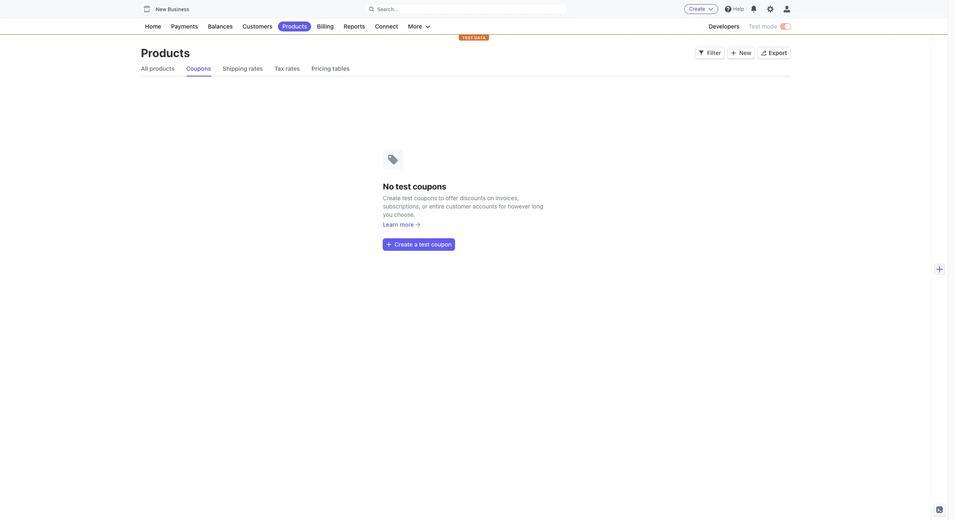 Task type: vqa. For each thing, say whether or not it's contained in the screenshot.
middle svg image
yes



Task type: locate. For each thing, give the bounding box(es) containing it.
test data
[[462, 35, 486, 40]]

reports
[[344, 23, 365, 30]]

pricing
[[311, 65, 331, 72]]

payments link
[[167, 22, 202, 31]]

0 vertical spatial test
[[396, 181, 411, 191]]

svg image right filter
[[731, 51, 736, 55]]

tab list
[[141, 61, 790, 77]]

create for create
[[689, 6, 705, 12]]

new left business
[[156, 6, 166, 12]]

connect
[[375, 23, 398, 30]]

tax rates link
[[275, 61, 300, 76]]

create down no
[[383, 194, 401, 201]]

rates right the shipping
[[249, 65, 263, 72]]

products left billing
[[282, 23, 307, 30]]

rates
[[249, 65, 263, 72], [286, 65, 300, 72]]

0 vertical spatial create
[[689, 6, 705, 12]]

balances link
[[204, 22, 237, 31]]

customers link
[[238, 22, 277, 31]]

create up developers link
[[689, 6, 705, 12]]

new business button
[[141, 3, 197, 15]]

1 svg image from the left
[[699, 51, 704, 55]]

to
[[439, 194, 444, 201]]

subscriptions,
[[383, 203, 421, 210]]

new link
[[728, 47, 755, 59]]

for
[[499, 203, 506, 210]]

svg image inside new link
[[731, 51, 736, 55]]

entire
[[429, 203, 444, 210]]

home
[[145, 23, 161, 30]]

Search… text field
[[364, 4, 567, 14]]

0 vertical spatial coupons
[[413, 181, 446, 191]]

2 vertical spatial create
[[395, 241, 413, 248]]

new for new business
[[156, 6, 166, 12]]

products
[[282, 23, 307, 30], [141, 46, 190, 60]]

1 vertical spatial test
[[402, 194, 412, 201]]

coupons for no
[[413, 181, 446, 191]]

test for create
[[402, 194, 412, 201]]

customer
[[446, 203, 471, 210]]

search…
[[377, 6, 398, 12]]

coupons up to
[[413, 181, 446, 191]]

1 horizontal spatial svg image
[[731, 51, 736, 55]]

0 vertical spatial new
[[156, 6, 166, 12]]

export
[[769, 49, 787, 56]]

filter button
[[696, 47, 724, 59]]

2 svg image from the left
[[731, 51, 736, 55]]

0 horizontal spatial svg image
[[699, 51, 704, 55]]

0 horizontal spatial new
[[156, 6, 166, 12]]

1 horizontal spatial new
[[739, 49, 751, 56]]

coupons inside create test coupons to offer discounts on invoices, subscriptions, or entire customer accounts for however long you choose.
[[414, 194, 437, 201]]

help button
[[722, 2, 747, 16]]

new down test
[[739, 49, 751, 56]]

business
[[168, 6, 189, 12]]

pricing tables link
[[311, 61, 350, 76]]

create inside create test coupons to offer discounts on invoices, subscriptions, or entire customer accounts for however long you choose.
[[383, 194, 401, 201]]

test
[[396, 181, 411, 191], [402, 194, 412, 201], [419, 241, 430, 248]]

0 horizontal spatial products
[[141, 46, 190, 60]]

new inside button
[[156, 6, 166, 12]]

invoices,
[[496, 194, 519, 201]]

1 rates from the left
[[249, 65, 263, 72]]

create a test coupon
[[395, 241, 452, 248]]

test up subscriptions, on the left top of the page
[[402, 194, 412, 201]]

test right no
[[396, 181, 411, 191]]

coupons for create
[[414, 194, 437, 201]]

1 vertical spatial create
[[383, 194, 401, 201]]

create
[[689, 6, 705, 12], [383, 194, 401, 201], [395, 241, 413, 248]]

coupons up 'or'
[[414, 194, 437, 201]]

long
[[532, 203, 543, 210]]

export button
[[758, 47, 790, 59]]

create left a
[[395, 241, 413, 248]]

svg image
[[699, 51, 704, 55], [731, 51, 736, 55]]

1 vertical spatial new
[[739, 49, 751, 56]]

products link
[[278, 22, 311, 31]]

2 rates from the left
[[286, 65, 300, 72]]

1 vertical spatial products
[[141, 46, 190, 60]]

1 vertical spatial coupons
[[414, 194, 437, 201]]

0 vertical spatial products
[[282, 23, 307, 30]]

svg image inside filter popup button
[[699, 51, 704, 55]]

svg image left filter
[[699, 51, 704, 55]]

test right a
[[419, 241, 430, 248]]

create button
[[684, 4, 718, 14]]

rates right tax
[[286, 65, 300, 72]]

shipping rates link
[[223, 61, 263, 76]]

discounts
[[460, 194, 486, 201]]

create for create test coupons to offer discounts on invoices, subscriptions, or entire customer accounts for however long you choose.
[[383, 194, 401, 201]]

new
[[156, 6, 166, 12], [739, 49, 751, 56]]

1 horizontal spatial rates
[[286, 65, 300, 72]]

products up products
[[141, 46, 190, 60]]

help
[[733, 6, 744, 12]]

coupon
[[431, 241, 452, 248]]

create a test coupon link
[[383, 239, 455, 250]]

Search… search field
[[364, 4, 567, 14]]

0 horizontal spatial rates
[[249, 65, 263, 72]]

coupons
[[413, 181, 446, 191], [414, 194, 437, 201]]

balances
[[208, 23, 233, 30]]

test inside create test coupons to offer discounts on invoices, subscriptions, or entire customer accounts for however long you choose.
[[402, 194, 412, 201]]

create inside button
[[689, 6, 705, 12]]

pricing tables
[[311, 65, 350, 72]]

1 horizontal spatial products
[[282, 23, 307, 30]]



Task type: describe. For each thing, give the bounding box(es) containing it.
new business
[[156, 6, 189, 12]]

test for no
[[396, 181, 411, 191]]

tables
[[332, 65, 350, 72]]

all products
[[141, 65, 175, 72]]

mode
[[762, 23, 777, 30]]

create for create a test coupon
[[395, 241, 413, 248]]

a
[[414, 241, 417, 248]]

learn
[[383, 221, 398, 228]]

create test coupons to offer discounts on invoices, subscriptions, or entire customer accounts for however long you choose.
[[383, 194, 543, 218]]

all
[[141, 65, 148, 72]]

shipping rates
[[223, 65, 263, 72]]

svg image for new
[[731, 51, 736, 55]]

tab list containing all products
[[141, 61, 790, 77]]

rates for shipping rates
[[249, 65, 263, 72]]

coupons
[[186, 65, 211, 72]]

test mode
[[749, 23, 777, 30]]

billing link
[[313, 22, 338, 31]]

more button
[[404, 22, 434, 31]]

accounts
[[473, 203, 497, 210]]

no test coupons
[[383, 181, 446, 191]]

tax rates
[[275, 65, 300, 72]]

learn more
[[383, 221, 414, 228]]

all products link
[[141, 61, 175, 76]]

svg image
[[386, 242, 391, 247]]

more
[[408, 23, 422, 30]]

test
[[749, 23, 760, 30]]

or
[[422, 203, 428, 210]]

more
[[400, 221, 414, 228]]

home link
[[141, 22, 165, 31]]

products
[[150, 65, 175, 72]]

no
[[383, 181, 394, 191]]

rates for tax rates
[[286, 65, 300, 72]]

offer
[[446, 194, 458, 201]]

developers
[[709, 23, 740, 30]]

on
[[487, 194, 494, 201]]

test
[[462, 35, 473, 40]]

reports link
[[339, 22, 369, 31]]

filter
[[707, 49, 721, 56]]

svg image for filter
[[699, 51, 704, 55]]

you
[[383, 211, 393, 218]]

notifications image
[[751, 6, 757, 12]]

learn more link
[[383, 220, 420, 229]]

coupons link
[[186, 61, 211, 76]]

data
[[474, 35, 486, 40]]

customers
[[243, 23, 272, 30]]

connect link
[[371, 22, 402, 31]]

choose.
[[394, 211, 415, 218]]

tax
[[275, 65, 284, 72]]

shipping
[[223, 65, 247, 72]]

new for new
[[739, 49, 751, 56]]

2 vertical spatial test
[[419, 241, 430, 248]]

developers link
[[705, 22, 744, 31]]

billing
[[317, 23, 334, 30]]

payments
[[171, 23, 198, 30]]

however
[[508, 203, 530, 210]]



